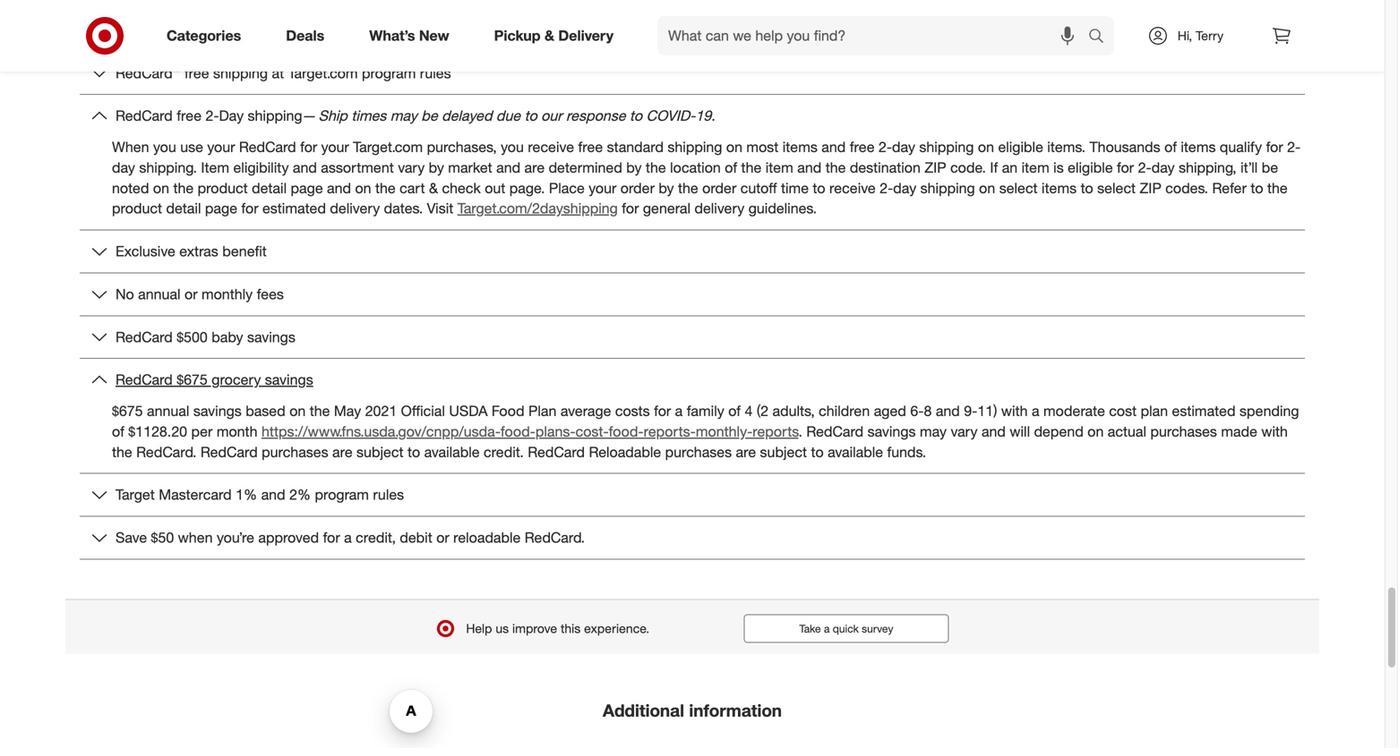 Task type: vqa. For each thing, say whether or not it's contained in the screenshot.
second the Hisense from the bottom of the page
no



Task type: describe. For each thing, give the bounding box(es) containing it.
0 vertical spatial detail
[[252, 179, 287, 197]]

on inside . redcard savings may vary and will depend on actual purchases made with the redcard. redcard purchases are subject to available credit. redcard reloadable purchases are subject to available funds.
[[1088, 423, 1104, 441]]

redcard down children
[[806, 423, 864, 441]]

on left most
[[726, 138, 743, 156]]

shipping down at
[[248, 107, 302, 125]]

this
[[561, 621, 581, 637]]

response
[[566, 107, 626, 125]]

new
[[419, 27, 449, 44]]

1%
[[236, 487, 257, 504]]

of left 4
[[728, 403, 741, 420]]

. redcard savings may vary and will depend on actual purchases made with the redcard. redcard purchases are subject to available credit. redcard reloadable purchases are subject to available funds.
[[112, 423, 1288, 461]]

save
[[116, 529, 147, 547]]

on down shipping.
[[153, 179, 169, 197]]

covid-
[[646, 107, 695, 125]]

official
[[401, 403, 445, 420]]

month
[[217, 423, 257, 441]]

savings inside $675 annual savings based on the may 2021 official usda food plan average costs for a family of 4 (2 adults, children aged 6-8 and 9-11) with a moderate cost plan estimated spending of $1128.20 per month
[[193, 403, 242, 420]]

rules for target mastercard 1% and 2% program rules
[[373, 487, 404, 504]]

transfer
[[880, 21, 930, 39]]

redcard™
[[116, 64, 180, 82]]

target.com inside dropdown button
[[288, 64, 358, 82]]

usda
[[449, 403, 488, 420]]

2 delivery from the left
[[695, 200, 745, 217]]

redcard left search
[[1013, 21, 1070, 39]]

estimated inside when you use your redcard for your target.com purchases, you receive free standard shipping on most items and free 2-day shipping on eligible items. thousands of items qualify for 2- day shipping. item eligibility and assortment vary by market and are determined by the location of the item and the destination zip code. if an item is eligible for 2-day shipping, it'll be noted on the product detail page and on the cart & check out page. place your order by the order cutoff time to receive 2-day shipping on select items to select zip codes. refer to the product detail page for estimated delivery dates. visit
[[262, 200, 326, 217]]

6-
[[910, 403, 924, 420]]

1 vertical spatial receive
[[829, 179, 876, 197]]

items up shipping,
[[1181, 138, 1216, 156]]

1 available from the left
[[424, 444, 480, 461]]

made
[[1221, 423, 1257, 441]]

shipping.
[[139, 159, 197, 176]]

(ebt)
[[934, 21, 969, 39]]

day up noted
[[112, 159, 135, 176]]

estimated inside $675 annual savings based on the may 2021 official usda food plan average costs for a family of 4 (2 adults, children aged 6-8 and 9-11) with a moderate cost plan estimated spending of $1128.20 per month
[[1172, 403, 1236, 420]]

and down the assortment
[[327, 179, 351, 197]]

$675 annual savings based on the may 2021 official usda food plan average costs for a family of 4 (2 adults, children aged 6-8 and 9-11) with a moderate cost plan estimated spending of $1128.20 per month
[[112, 403, 1299, 441]]

to up standard
[[630, 107, 642, 125]]

benefit
[[222, 243, 267, 260]]

What can we help you find? suggestions appear below search field
[[657, 16, 1093, 56]]

baby
[[212, 329, 243, 346]]

2 select from the left
[[1097, 179, 1136, 197]]

of right categories
[[246, 21, 258, 39]]

a up reports-
[[675, 403, 683, 420]]

debit
[[400, 529, 432, 547]]

2- up destination
[[879, 138, 892, 156]]

supplemental
[[262, 21, 351, 39]]

target
[[116, 487, 155, 504]]

purchases down $675 annual savings based on the may 2021 official usda food plan average costs for a family of 4 (2 adults, children aged 6-8 and 9-11) with a moderate cost plan estimated spending of $1128.20 per month
[[665, 444, 732, 461]]

plan
[[1141, 403, 1168, 420]]

are inside when you use your redcard for your target.com purchases, you receive free standard shipping on most items and free 2-day shipping on eligible items. thousands of items qualify for 2- day shipping. item eligibility and assortment vary by market and are determined by the location of the item and the destination zip code. if an item is eligible for 2-day shipping, it'll be noted on the product detail page and on the cart & check out page. place your order by the order cutoff time to receive 2-day shipping on select items to select zip codes. refer to the product detail page for estimated delivery dates. visit
[[524, 159, 545, 176]]

reloadable
[[589, 444, 661, 461]]

redcard inside redcard $500 baby savings dropdown button
[[116, 329, 173, 346]]

target mastercard 1% and 2% program rules button
[[80, 474, 1305, 516]]

save $50 when you're approved for a credit, debit or reloadable redcard.
[[116, 529, 585, 547]]

target.com/2dayshipping
[[457, 200, 618, 217]]

11)
[[978, 403, 997, 420]]

1 horizontal spatial product
[[198, 179, 248, 197]]

redcard up the when
[[116, 107, 173, 125]]

vary inside when you use your redcard for your target.com purchases, you receive free standard shipping on most items and free 2-day shipping on eligible items. thousands of items qualify for 2- day shipping. item eligibility and assortment vary by market and are determined by the location of the item and the destination zip code. if an item is eligible for 2-day shipping, it'll be noted on the product detail page and on the cart & check out page. place your order by the order cutoff time to receive 2-day shipping on select items to select zip codes. refer to the product detail page for estimated delivery dates. visit
[[398, 159, 425, 176]]

redcard down month
[[201, 444, 258, 461]]

0 vertical spatial or
[[185, 286, 198, 303]]

delivery inside when you use your redcard for your target.com purchases, you receive free standard shipping on most items and free 2-day shipping on eligible items. thousands of items qualify for 2- day shipping. item eligibility and assortment vary by market and are determined by the location of the item and the destination zip code. if an item is eligible for 2-day shipping, it'll be noted on the product detail page and on the cart & check out page. place your order by the order cutoff time to receive 2-day shipping on select items to select zip codes. refer to the product detail page for estimated delivery dates. visit
[[330, 200, 380, 217]]

the down standard
[[646, 159, 666, 176]]

shipping,
[[1179, 159, 1237, 176]]

using
[[684, 21, 718, 39]]

for left general at the left top
[[622, 200, 639, 217]]

target.com/2dayshipping link
[[457, 200, 618, 217]]

funds.
[[887, 444, 926, 461]]

purchases right online
[[175, 21, 242, 39]]

0 vertical spatial page
[[291, 179, 323, 197]]

refer
[[1212, 179, 1247, 197]]

improve
[[512, 621, 557, 637]]

market
[[448, 159, 492, 176]]

when you use your redcard for your target.com purchases, you receive free standard shipping on most items and free 2-day shipping on eligible items. thousands of items qualify for 2- day shipping. item eligibility and assortment vary by market and are determined by the location of the item and the destination zip code. if an item is eligible for 2-day shipping, it'll be noted on the product detail page and on the cart & check out page. place your order by the order cutoff time to receive 2-day shipping on select items to select zip codes. refer to the product detail page for estimated delivery dates. visit
[[112, 138, 1301, 217]]

1 horizontal spatial by
[[626, 159, 642, 176]]

codes.
[[1166, 179, 1208, 197]]

standard
[[607, 138, 664, 156]]

items right most
[[783, 138, 818, 156]]

0 horizontal spatial zip
[[925, 159, 946, 176]]

https://www.fns.usda.gov/cnpp/usda-food-plans-cost-food-reports-monthly-reports
[[261, 423, 798, 441]]

and right the (ebt)
[[973, 21, 997, 39]]

our
[[541, 107, 562, 125]]

2 horizontal spatial your
[[589, 179, 617, 197]]

target.com inside when you use your redcard for your target.com purchases, you receive free standard shipping on most items and free 2-day shipping on eligible items. thousands of items qualify for 2- day shipping. item eligibility and assortment vary by market and are determined by the location of the item and the destination zip code. if an item is eligible for 2-day shipping, it'll be noted on the product detail page and on the cart & check out page. place your order by the order cutoff time to receive 2-day shipping on select items to select zip codes. refer to the product detail page for estimated delivery dates. visit
[[353, 138, 423, 156]]

https://www.fns.usda.gov/cnpp/usda-food-plans-cost-food-reports-monthly-reports link
[[261, 423, 798, 441]]

for down thousands
[[1117, 159, 1134, 176]]

items down is
[[1042, 179, 1077, 197]]

and inside dropdown button
[[261, 487, 285, 504]]

to down the adults,
[[811, 444, 824, 461]]

exclusive
[[116, 243, 175, 260]]

and inside . redcard savings may vary and will depend on actual purchases made with the redcard. redcard purchases are subject to available credit. redcard reloadable purchases are subject to available funds.
[[982, 423, 1006, 441]]

approved
[[258, 529, 319, 547]]

1 horizontal spatial your
[[321, 138, 349, 156]]

2- down destination
[[880, 179, 893, 197]]

$500
[[177, 329, 208, 346]]

destination
[[850, 159, 921, 176]]

2 subject from the left
[[760, 444, 807, 461]]

1 order from the left
[[621, 179, 655, 197]]

the inside . redcard savings may vary and will depend on actual purchases made with the redcard. redcard purchases are subject to available credit. redcard reloadable purchases are subject to available funds.
[[112, 444, 132, 461]]

a inside dropdown button
[[344, 529, 352, 547]]

for inside dropdown button
[[323, 529, 340, 547]]

eligibility
[[233, 159, 289, 176]]

redcard inside when you use your redcard for your target.com purchases, you receive free standard shipping on most items and free 2-day shipping on eligible items. thousands of items qualify for 2- day shipping. item eligibility and assortment vary by market and are determined by the location of the item and the destination zip code. if an item is eligible for 2-day shipping, it'll be noted on the product detail page and on the cart & check out page. place your order by the order cutoff time to receive 2-day shipping on select items to select zip codes. refer to the product detail page for estimated delivery dates. visit
[[239, 138, 296, 156]]

extras
[[179, 243, 218, 260]]

shipping down code.
[[920, 179, 975, 197]]

day up destination
[[892, 138, 915, 156]]

may inside . redcard savings may vary and will depend on actual purchases made with the redcard. redcard purchases are subject to available credit. redcard reloadable purchases are subject to available funds.
[[920, 423, 947, 441]]

cart
[[400, 179, 425, 197]]

what's new
[[369, 27, 449, 44]]

redcard $675 grocery savings
[[116, 371, 313, 389]]

when
[[178, 529, 213, 547]]

annual for $675
[[147, 403, 189, 420]]

help
[[466, 621, 492, 637]]

determined
[[549, 159, 622, 176]]

and up time
[[797, 159, 822, 176]]

what's new link
[[354, 16, 472, 56]]

0 vertical spatial may
[[390, 107, 417, 125]]

visit
[[427, 200, 453, 217]]

0 horizontal spatial eligible
[[595, 21, 641, 39]]

1 food- from the left
[[501, 423, 536, 441]]

free up destination
[[850, 138, 875, 156]]

be inside when you use your redcard for your target.com purchases, you receive free standard shipping on most items and free 2-day shipping on eligible items. thousands of items qualify for 2- day shipping. item eligibility and assortment vary by market and are determined by the location of the item and the destination zip code. if an item is eligible for 2-day shipping, it'll be noted on the product detail page and on the cart & check out page. place your order by the order cutoff time to receive 2-day shipping on select items to select zip codes. refer to the product detail page for estimated delivery dates. visit
[[1262, 159, 1278, 176]]

(2
[[757, 403, 769, 420]]

plan
[[528, 403, 557, 420]]

additional
[[603, 701, 684, 721]]

2 available from the left
[[828, 444, 883, 461]]

average
[[561, 403, 611, 420]]

1 subject from the left
[[357, 444, 404, 461]]

reports
[[753, 423, 798, 441]]

when
[[112, 138, 149, 156]]

the up cutoff
[[741, 159, 762, 176]]

general
[[643, 200, 691, 217]]

redcard $675 grocery savings button
[[80, 359, 1305, 401]]

aged
[[874, 403, 906, 420]]

search button
[[1080, 16, 1123, 59]]

1 vertical spatial zip
[[1140, 179, 1162, 197]]

0 horizontal spatial are
[[332, 444, 353, 461]]

costs
[[615, 403, 650, 420]]

us
[[496, 621, 509, 637]]

to left our
[[524, 107, 537, 125]]

the left cart
[[375, 179, 396, 197]]

and right eligibility
[[293, 159, 317, 176]]

due
[[496, 107, 520, 125]]

for left payment.
[[1074, 21, 1091, 39]]

and up out
[[496, 159, 520, 176]]

day up codes. at the right of the page
[[1152, 159, 1175, 176]]

2 food- from the left
[[609, 423, 644, 441]]

items.
[[1047, 138, 1086, 156]]

on down the assortment
[[355, 179, 371, 197]]

based
[[246, 403, 286, 420]]

day down destination
[[893, 179, 916, 197]]

—
[[302, 107, 314, 125]]

page.
[[509, 179, 545, 197]]

annual for no
[[138, 286, 181, 303]]

of left $1128.20
[[112, 423, 124, 441]]

children
[[819, 403, 870, 420]]

on up if
[[978, 138, 994, 156]]

for down —
[[300, 138, 317, 156]]

a inside button
[[824, 622, 830, 636]]

terry
[[1196, 28, 1224, 43]]

redcard $500 baby savings button
[[80, 316, 1305, 358]]

redcard free 2-day shipping — ship times may be delayed due to our response to covid-19.
[[116, 107, 715, 125]]

to down items.
[[1081, 179, 1093, 197]]

a right the (ebt)
[[1001, 21, 1009, 39]]

a up "depend"
[[1032, 403, 1040, 420]]

on down if
[[979, 179, 995, 197]]

1 horizontal spatial or
[[436, 529, 449, 547]]

program
[[487, 21, 542, 39]]

cost-
[[576, 423, 609, 441]]

may
[[334, 403, 361, 420]]

redcard. inside . redcard savings may vary and will depend on actual purchases made with the redcard. redcard purchases are subject to available credit. redcard reloadable purchases are subject to available funds.
[[136, 444, 197, 461]]



Task type: locate. For each thing, give the bounding box(es) containing it.
1 vertical spatial redcard.
[[525, 529, 585, 547]]

1 horizontal spatial $675
[[177, 371, 208, 389]]

1 vertical spatial target.com
[[353, 138, 423, 156]]

electronic
[[755, 21, 819, 39]]

estimated up made
[[1172, 403, 1236, 420]]

8
[[924, 403, 932, 420]]

or
[[185, 286, 198, 303], [436, 529, 449, 547]]

mastercard
[[159, 487, 232, 504]]

vary up cart
[[398, 159, 425, 176]]

to right time
[[813, 179, 825, 197]]

0 vertical spatial estimated
[[262, 200, 326, 217]]

0 horizontal spatial estimated
[[262, 200, 326, 217]]

use
[[180, 138, 203, 156]]

page
[[291, 179, 323, 197], [205, 200, 237, 217]]

if
[[990, 159, 998, 176]]

receive down our
[[528, 138, 574, 156]]

page down item
[[205, 200, 237, 217]]

$675 inside $675 annual savings based on the may 2021 official usda food plan average costs for a family of 4 (2 adults, children aged 6-8 and 9-11) with a moderate cost plan estimated spending of $1128.20 per month
[[112, 403, 143, 420]]

program for target.com
[[362, 64, 416, 82]]

exclusive extras benefit button
[[80, 231, 1305, 273]]

you
[[153, 138, 176, 156], [501, 138, 524, 156]]

items left using
[[645, 21, 680, 39]]

1 horizontal spatial detail
[[252, 179, 287, 197]]

1 vertical spatial rules
[[373, 487, 404, 504]]

benefits
[[823, 21, 876, 39]]

0 vertical spatial redcard.
[[136, 444, 197, 461]]

select down thousands
[[1097, 179, 1136, 197]]

19.
[[695, 107, 715, 125]]

on down the moderate
[[1088, 423, 1104, 441]]

1 horizontal spatial subject
[[760, 444, 807, 461]]

1 horizontal spatial eligible
[[998, 138, 1043, 156]]

redcard down no
[[116, 329, 173, 346]]

1 vertical spatial detail
[[166, 200, 201, 217]]

for down eligibility
[[241, 200, 258, 217]]

free down categories
[[184, 64, 209, 82]]

purchases up 2%
[[262, 444, 328, 461]]

exclusive extras benefit
[[116, 243, 267, 260]]

target.com down deals link
[[288, 64, 358, 82]]

detail up the exclusive extras benefit
[[166, 200, 201, 217]]

1 horizontal spatial are
[[524, 159, 545, 176]]

noted
[[112, 179, 149, 197]]

1 vertical spatial may
[[920, 423, 947, 441]]

1 you from the left
[[153, 138, 176, 156]]

1 horizontal spatial food-
[[609, 423, 644, 441]]

0 horizontal spatial redcard.
[[136, 444, 197, 461]]

1 horizontal spatial page
[[291, 179, 323, 197]]

2 horizontal spatial by
[[659, 179, 674, 197]]

pickup & delivery link
[[479, 16, 636, 56]]

item left is
[[1022, 159, 1050, 176]]

for up reports-
[[654, 403, 671, 420]]

order up 'target.com/2dayshipping for general delivery guidelines.'
[[621, 179, 655, 197]]

2- up item
[[205, 107, 219, 125]]

2- down thousands
[[1138, 159, 1152, 176]]

categories
[[167, 27, 241, 44]]

1 horizontal spatial rules
[[420, 64, 451, 82]]

redcard™ free shipping at target.com program rules
[[116, 64, 451, 82]]

1 horizontal spatial vary
[[951, 423, 978, 441]]

thousands
[[1090, 138, 1160, 156]]

by down standard
[[626, 159, 642, 176]]

0 vertical spatial &
[[545, 27, 554, 44]]

take a quick survey
[[799, 622, 893, 636]]

1 vertical spatial $675
[[112, 403, 143, 420]]

or right debit
[[436, 529, 449, 547]]

& inside when you use your redcard for your target.com purchases, you receive free standard shipping on most items and free 2-day shipping on eligible items. thousands of items qualify for 2- day shipping. item eligibility and assortment vary by market and are determined by the location of the item and the destination zip code. if an item is eligible for 2-day shipping, it'll be noted on the product detail page and on the cart & check out page. place your order by the order cutoff time to receive 2-day shipping on select items to select zip codes. refer to the product detail page for estimated delivery dates. visit
[[429, 179, 438, 197]]

rules for redcard™ free shipping at target.com program rules
[[420, 64, 451, 82]]

estimated
[[262, 200, 326, 217], [1172, 403, 1236, 420]]

on inside $675 annual savings based on the may 2021 official usda food plan average costs for a family of 4 (2 adults, children aged 6-8 and 9-11) with a moderate cost plan estimated spending of $1128.20 per month
[[289, 403, 306, 420]]

redcard up $1128.20
[[116, 371, 173, 389]]

1 horizontal spatial be
[[1262, 159, 1278, 176]]

of right location
[[725, 159, 737, 176]]

shipping inside dropdown button
[[213, 64, 268, 82]]

program inside dropdown button
[[362, 64, 416, 82]]

at
[[272, 64, 284, 82]]

1 horizontal spatial delivery
[[695, 200, 745, 217]]

target mastercard 1% and 2% program rules
[[116, 487, 404, 504]]

0 horizontal spatial be
[[421, 107, 438, 125]]

estimated down eligibility
[[262, 200, 326, 217]]

1 vertical spatial or
[[436, 529, 449, 547]]

select
[[999, 179, 1038, 197], [1097, 179, 1136, 197]]

1 vertical spatial program
[[315, 487, 369, 504]]

1 vertical spatial estimated
[[1172, 403, 1236, 420]]

1 vertical spatial be
[[1262, 159, 1278, 176]]

for inside $675 annual savings based on the may 2021 official usda food plan average costs for a family of 4 (2 adults, children aged 6-8 and 9-11) with a moderate cost plan estimated spending of $1128.20 per month
[[654, 403, 671, 420]]

1 horizontal spatial zip
[[1140, 179, 1162, 197]]

annual up $1128.20
[[147, 403, 189, 420]]

2 horizontal spatial are
[[736, 444, 756, 461]]

depend
[[1034, 423, 1084, 441]]

shipping up location
[[668, 138, 722, 156]]

redcard up eligibility
[[239, 138, 296, 156]]

annual right no
[[138, 286, 181, 303]]

1 vertical spatial vary
[[951, 423, 978, 441]]

is
[[1053, 159, 1064, 176]]

deals
[[286, 27, 324, 44]]

0 horizontal spatial food-
[[501, 423, 536, 441]]

1 item from the left
[[766, 159, 793, 176]]

0 horizontal spatial may
[[390, 107, 417, 125]]

shipping up code.
[[919, 138, 974, 156]]

rules inside dropdown button
[[373, 487, 404, 504]]

1 horizontal spatial select
[[1097, 179, 1136, 197]]

to down https://www.fns.usda.gov/cnpp/usda-
[[408, 444, 420, 461]]

with down spending
[[1261, 423, 1288, 441]]

shipping
[[213, 64, 268, 82], [248, 107, 302, 125], [668, 138, 722, 156], [919, 138, 974, 156], [920, 179, 975, 197]]

2- right qualify
[[1287, 138, 1301, 156]]

0 horizontal spatial item
[[766, 159, 793, 176]]

1 vertical spatial eligible
[[998, 138, 1043, 156]]

the
[[646, 159, 666, 176], [741, 159, 762, 176], [826, 159, 846, 176], [173, 179, 194, 197], [375, 179, 396, 197], [678, 179, 698, 197], [1267, 179, 1288, 197], [310, 403, 330, 420], [112, 444, 132, 461]]

2 vertical spatial eligible
[[1068, 159, 1113, 176]]

subject
[[357, 444, 404, 461], [760, 444, 807, 461]]

information
[[689, 701, 782, 721]]

rules inside dropdown button
[[420, 64, 451, 82]]

product down item
[[198, 179, 248, 197]]

grocery
[[212, 371, 261, 389]]

target.com/2dayshipping for general delivery guidelines.
[[457, 200, 817, 217]]

0 vertical spatial vary
[[398, 159, 425, 176]]

actual
[[1108, 423, 1147, 441]]

0 horizontal spatial vary
[[398, 159, 425, 176]]

you down due
[[501, 138, 524, 156]]

redcard.
[[136, 444, 197, 461], [525, 529, 585, 547]]

check
[[442, 179, 481, 197]]

0 vertical spatial product
[[198, 179, 248, 197]]

0 vertical spatial receive
[[528, 138, 574, 156]]

item
[[201, 159, 229, 176]]

0 horizontal spatial rules
[[373, 487, 404, 504]]

$50
[[151, 529, 174, 547]]

categories link
[[151, 16, 264, 56]]

spending
[[1240, 403, 1299, 420]]

0 vertical spatial $675
[[177, 371, 208, 389]]

the left destination
[[826, 159, 846, 176]]

0 horizontal spatial product
[[112, 200, 162, 217]]

with inside $675 annual savings based on the may 2021 official usda food plan average costs for a family of 4 (2 adults, children aged 6-8 and 9-11) with a moderate cost plan estimated spending of $1128.20 per month
[[1001, 403, 1028, 420]]

redcard inside redcard $675 grocery savings dropdown button
[[116, 371, 173, 389]]

free inside dropdown button
[[184, 64, 209, 82]]

you're
[[217, 529, 254, 547]]

the down shipping.
[[173, 179, 194, 197]]

and right the 1%
[[261, 487, 285, 504]]

for
[[1074, 21, 1091, 39], [300, 138, 317, 156], [1266, 138, 1283, 156], [1117, 159, 1134, 176], [241, 200, 258, 217], [622, 200, 639, 217], [654, 403, 671, 420], [323, 529, 340, 547]]

0 horizontal spatial with
[[1001, 403, 1028, 420]]

select down an at the right top of the page
[[999, 179, 1038, 197]]

free up use
[[177, 107, 202, 125]]

redcard. inside the save $50 when you're approved for a credit, debit or reloadable redcard. dropdown button
[[525, 529, 585, 547]]

the right refer
[[1267, 179, 1288, 197]]

0 horizontal spatial receive
[[528, 138, 574, 156]]

1 horizontal spatial available
[[828, 444, 883, 461]]

cost
[[1109, 403, 1137, 420]]

redcard™ free shipping at target.com program rules button
[[80, 52, 1305, 94]]

no
[[116, 286, 134, 303]]

annual inside $675 annual savings based on the may 2021 official usda food plan average costs for a family of 4 (2 adults, children aged 6-8 and 9-11) with a moderate cost plan estimated spending of $1128.20 per month
[[147, 403, 189, 420]]

$675 down $500
[[177, 371, 208, 389]]

0 horizontal spatial you
[[153, 138, 176, 156]]

are down "may"
[[332, 444, 353, 461]]

1 vertical spatial product
[[112, 200, 162, 217]]

program inside dropdown button
[[315, 487, 369, 504]]

purchases down plan
[[1151, 423, 1217, 441]]

$1128.20
[[128, 423, 187, 441]]

2 item from the left
[[1022, 159, 1050, 176]]

$675 inside dropdown button
[[177, 371, 208, 389]]

to down the it'll
[[1251, 179, 1263, 197]]

0 vertical spatial target.com
[[288, 64, 358, 82]]

the inside $675 annual savings based on the may 2021 official usda food plan average costs for a family of 4 (2 adults, children aged 6-8 and 9-11) with a moderate cost plan estimated spending of $1128.20 per month
[[310, 403, 330, 420]]

0 horizontal spatial &
[[429, 179, 438, 197]]

be right the it'll
[[1262, 159, 1278, 176]]

1 delivery from the left
[[330, 200, 380, 217]]

0 horizontal spatial order
[[621, 179, 655, 197]]

0 horizontal spatial select
[[999, 179, 1038, 197]]

zip
[[925, 159, 946, 176], [1140, 179, 1162, 197]]

most
[[746, 138, 779, 156]]

target.com down times on the top left of the page
[[353, 138, 423, 156]]

location
[[670, 159, 721, 176]]

0 horizontal spatial $675
[[112, 403, 143, 420]]

be left delayed
[[421, 107, 438, 125]]

online purchases of supplemental nutrition assistance program (snap) eligible items using both electronic benefits transfer (ebt) and a redcard for payment.
[[130, 21, 1155, 39]]

by up check at the left
[[429, 159, 444, 176]]

1 vertical spatial &
[[429, 179, 438, 197]]

2%
[[289, 487, 311, 504]]

1 vertical spatial page
[[205, 200, 237, 217]]

savings up based
[[265, 371, 313, 389]]

product down noted
[[112, 200, 162, 217]]

of
[[246, 21, 258, 39], [1164, 138, 1177, 156], [725, 159, 737, 176], [728, 403, 741, 420], [112, 423, 124, 441]]

nutrition
[[355, 21, 410, 39]]

vary inside . redcard savings may vary and will depend on actual purchases made with the redcard. redcard purchases are subject to available credit. redcard reloadable purchases are subject to available funds.
[[951, 423, 978, 441]]

no annual or monthly fees
[[116, 286, 284, 303]]

monthly
[[201, 286, 253, 303]]

quick
[[833, 622, 859, 636]]

0 horizontal spatial delivery
[[330, 200, 380, 217]]

0 vertical spatial annual
[[138, 286, 181, 303]]

assortment
[[321, 159, 394, 176]]

0 vertical spatial eligible
[[595, 21, 641, 39]]

0 horizontal spatial subject
[[357, 444, 404, 461]]

0 horizontal spatial page
[[205, 200, 237, 217]]

program
[[362, 64, 416, 82], [315, 487, 369, 504]]

for right approved
[[323, 529, 340, 547]]

or left monthly
[[185, 286, 198, 303]]

for right qualify
[[1266, 138, 1283, 156]]

pickup & delivery
[[494, 27, 614, 44]]

page down the assortment
[[291, 179, 323, 197]]

with inside . redcard savings may vary and will depend on actual purchases made with the redcard. redcard purchases are subject to available credit. redcard reloadable purchases are subject to available funds.
[[1261, 423, 1288, 441]]

free up determined
[[578, 138, 603, 156]]

order down location
[[702, 179, 737, 197]]

0 vertical spatial zip
[[925, 159, 946, 176]]

0 horizontal spatial by
[[429, 159, 444, 176]]

program right 2%
[[315, 487, 369, 504]]

eligible
[[595, 21, 641, 39], [998, 138, 1043, 156], [1068, 159, 1113, 176]]

on
[[726, 138, 743, 156], [978, 138, 994, 156], [153, 179, 169, 197], [355, 179, 371, 197], [979, 179, 995, 197], [289, 403, 306, 420], [1088, 423, 1104, 441]]

by
[[429, 159, 444, 176], [626, 159, 642, 176], [659, 179, 674, 197]]

& right pickup
[[545, 27, 554, 44]]

1 horizontal spatial &
[[545, 27, 554, 44]]

savings inside . redcard savings may vary and will depend on actual purchases made with the redcard. redcard purchases are subject to available credit. redcard reloadable purchases are subject to available funds.
[[868, 423, 916, 441]]

credit,
[[356, 529, 396, 547]]

$675
[[177, 371, 208, 389], [112, 403, 143, 420]]

and inside $675 annual savings based on the may 2021 official usda food plan average costs for a family of 4 (2 adults, children aged 6-8 and 9-11) with a moderate cost plan estimated spending of $1128.20 per month
[[936, 403, 960, 420]]

you up shipping.
[[153, 138, 176, 156]]

delivery
[[330, 200, 380, 217], [695, 200, 745, 217]]

1 horizontal spatial estimated
[[1172, 403, 1236, 420]]

0 horizontal spatial or
[[185, 286, 198, 303]]

food- up reloadable
[[609, 423, 644, 441]]

savings down the aged
[[868, 423, 916, 441]]

times
[[351, 107, 386, 125]]

& inside 'link'
[[545, 27, 554, 44]]

0 vertical spatial be
[[421, 107, 438, 125]]

1 horizontal spatial you
[[501, 138, 524, 156]]

vary
[[398, 159, 425, 176], [951, 423, 978, 441]]

moderate
[[1044, 403, 1105, 420]]

1 vertical spatial with
[[1261, 423, 1288, 441]]

1 horizontal spatial redcard.
[[525, 529, 585, 547]]

per
[[191, 423, 213, 441]]

a left credit, on the bottom left
[[344, 529, 352, 547]]

available down usda
[[424, 444, 480, 461]]

0 horizontal spatial available
[[424, 444, 480, 461]]

1 horizontal spatial may
[[920, 423, 947, 441]]

annual inside dropdown button
[[138, 286, 181, 303]]

on right based
[[289, 403, 306, 420]]

0 horizontal spatial detail
[[166, 200, 201, 217]]

delayed
[[442, 107, 492, 125]]

of up codes. at the right of the page
[[1164, 138, 1177, 156]]

vary down 9-
[[951, 423, 978, 441]]

your up item
[[207, 138, 235, 156]]

0 vertical spatial rules
[[420, 64, 451, 82]]

subject down reports
[[760, 444, 807, 461]]

2 order from the left
[[702, 179, 737, 197]]

rules down 'new'
[[420, 64, 451, 82]]

1 horizontal spatial order
[[702, 179, 737, 197]]

2 horizontal spatial eligible
[[1068, 159, 1113, 176]]

redcard down plans-
[[528, 444, 585, 461]]

1 select from the left
[[999, 179, 1038, 197]]

1 horizontal spatial with
[[1261, 423, 1288, 441]]

are down monthly- on the bottom of the page
[[736, 444, 756, 461]]

0 vertical spatial program
[[362, 64, 416, 82]]

food-
[[501, 423, 536, 441], [609, 423, 644, 441]]

and right 8
[[936, 403, 960, 420]]

1 vertical spatial annual
[[147, 403, 189, 420]]

help us improve this experience.
[[466, 621, 649, 637]]

eligible up an at the right top of the page
[[998, 138, 1043, 156]]

with
[[1001, 403, 1028, 420], [1261, 423, 1288, 441]]

with up will on the bottom right of the page
[[1001, 403, 1028, 420]]

program for 2%
[[315, 487, 369, 504]]

rules up credit, on the bottom left
[[373, 487, 404, 504]]

& right cart
[[429, 179, 438, 197]]

and right most
[[822, 138, 846, 156]]

hi, terry
[[1178, 28, 1224, 43]]

the down location
[[678, 179, 698, 197]]

0 vertical spatial with
[[1001, 403, 1028, 420]]

and down 11) at bottom right
[[982, 423, 1006, 441]]

0 horizontal spatial your
[[207, 138, 235, 156]]

shipping left at
[[213, 64, 268, 82]]

items
[[645, 21, 680, 39], [783, 138, 818, 156], [1181, 138, 1216, 156], [1042, 179, 1077, 197]]

savings down fees
[[247, 329, 295, 346]]

1 horizontal spatial item
[[1022, 159, 1050, 176]]

no annual or monthly fees button
[[80, 274, 1305, 316]]

2 you from the left
[[501, 138, 524, 156]]

1 horizontal spatial receive
[[829, 179, 876, 197]]

zip left code.
[[925, 159, 946, 176]]



